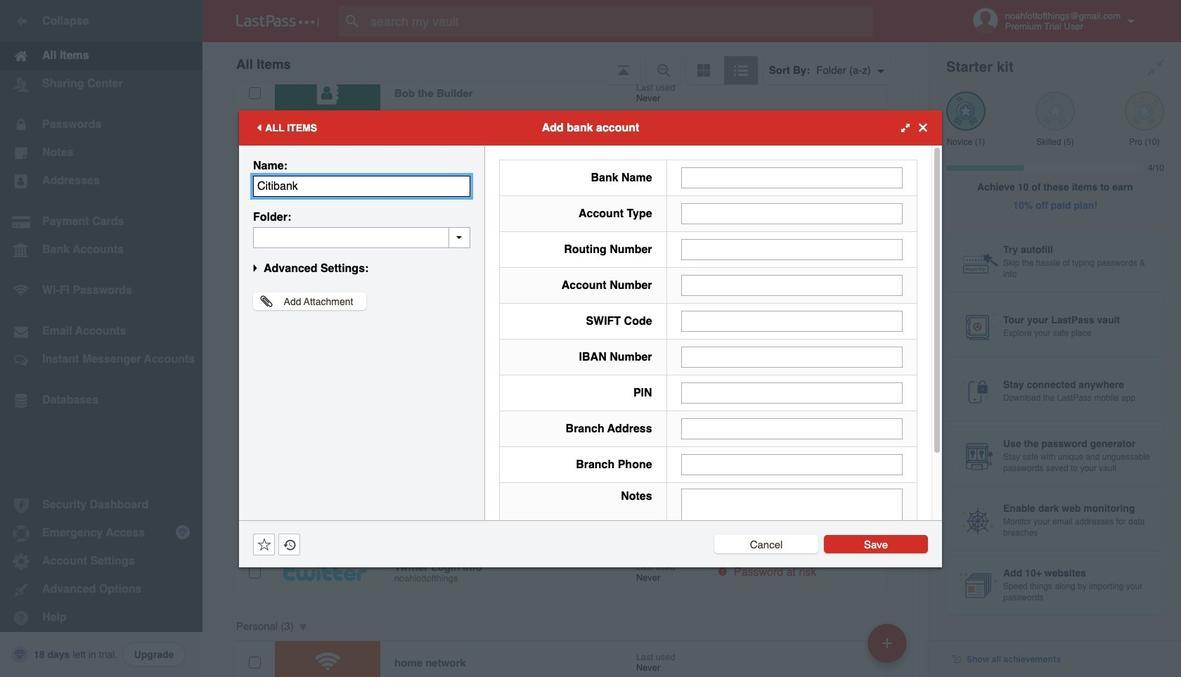Task type: vqa. For each thing, say whether or not it's contained in the screenshot.
Search search field
yes



Task type: locate. For each thing, give the bounding box(es) containing it.
lastpass image
[[236, 15, 319, 27]]

search my vault text field
[[339, 6, 901, 37]]

None text field
[[253, 227, 470, 248], [681, 239, 903, 260], [681, 382, 903, 403], [681, 454, 903, 475], [681, 488, 903, 575], [253, 227, 470, 248], [681, 239, 903, 260], [681, 382, 903, 403], [681, 454, 903, 475], [681, 488, 903, 575]]

dialog
[[239, 110, 942, 585]]

vault options navigation
[[202, 42, 929, 84]]

None text field
[[681, 167, 903, 188], [253, 175, 470, 197], [681, 203, 903, 224], [681, 275, 903, 296], [681, 310, 903, 332], [681, 346, 903, 367], [681, 418, 903, 439], [681, 167, 903, 188], [253, 175, 470, 197], [681, 203, 903, 224], [681, 275, 903, 296], [681, 310, 903, 332], [681, 346, 903, 367], [681, 418, 903, 439]]



Task type: describe. For each thing, give the bounding box(es) containing it.
new item image
[[882, 638, 892, 648]]

main navigation navigation
[[0, 0, 202, 677]]

new item navigation
[[863, 619, 915, 677]]

Search search field
[[339, 6, 901, 37]]



